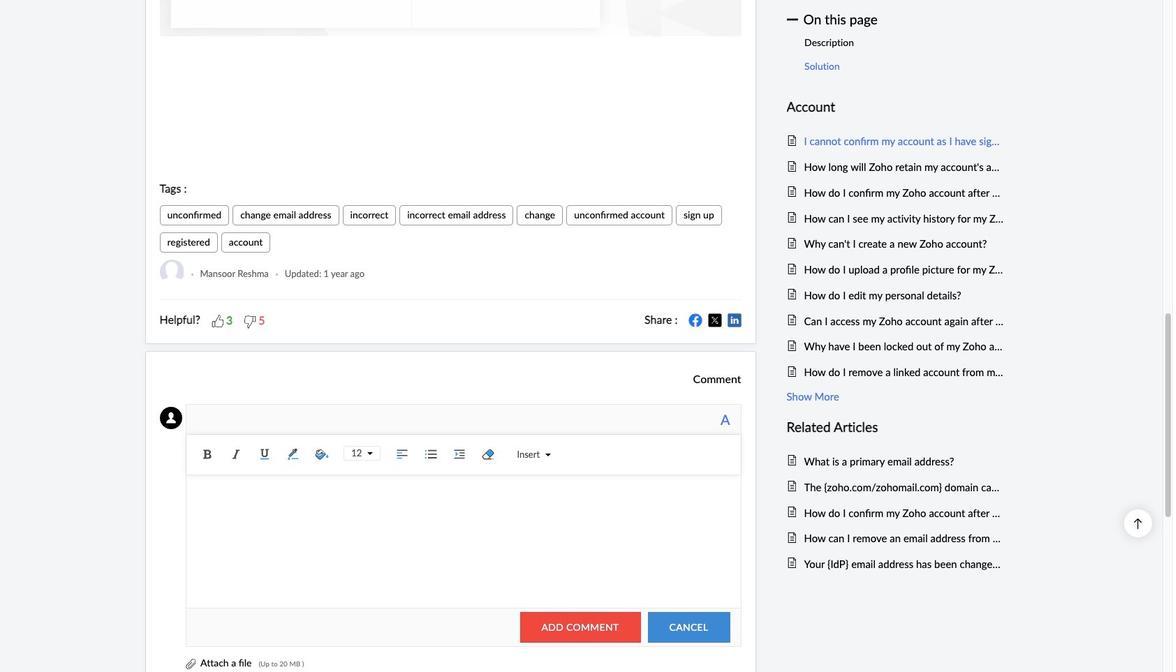 Task type: vqa. For each thing, say whether or not it's contained in the screenshot.
choose category IMAGE
no



Task type: describe. For each thing, give the bounding box(es) containing it.
indent image
[[450, 444, 471, 465]]

1 heading from the top
[[787, 97, 1004, 118]]

italic (ctrl+i) image
[[226, 444, 247, 465]]

clear formatting image
[[478, 444, 499, 465]]

font size image
[[362, 451, 373, 457]]

background color image
[[312, 444, 333, 465]]

a gif showing how to edit the email address that is registered incorrectly. image
[[160, 0, 742, 36]]

bold (ctrl+b) image
[[197, 444, 218, 465]]



Task type: locate. For each thing, give the bounding box(es) containing it.
align image
[[392, 444, 413, 465]]

heading
[[787, 97, 1004, 118], [787, 417, 1004, 439]]

underline (ctrl+u) image
[[255, 444, 276, 465]]

1 vertical spatial heading
[[787, 417, 1004, 439]]

linkedin image
[[728, 314, 742, 328]]

lists image
[[421, 444, 442, 465]]

0 vertical spatial heading
[[787, 97, 1004, 118]]

font color image
[[283, 444, 304, 465]]

twitter image
[[708, 314, 722, 328]]

facebook image
[[689, 314, 703, 328]]

insert options image
[[540, 453, 551, 458]]

2 heading from the top
[[787, 417, 1004, 439]]



